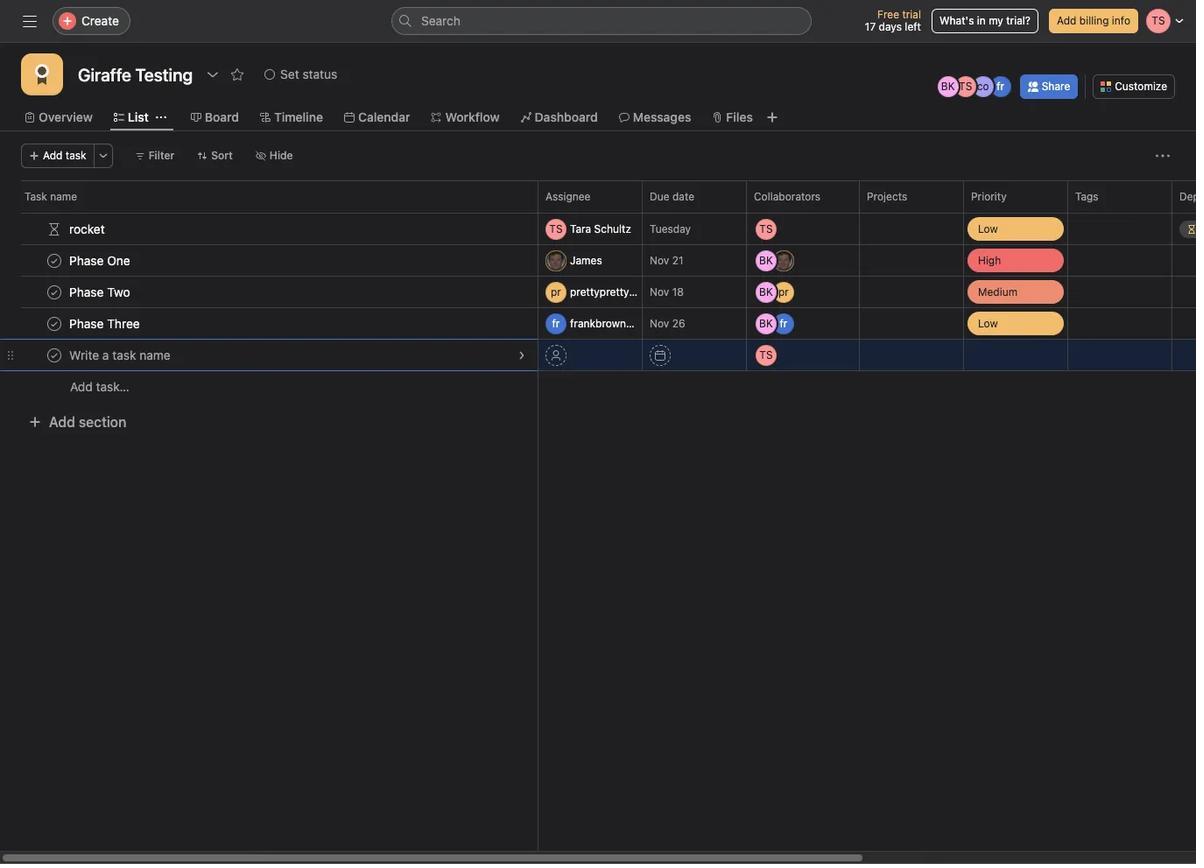 Task type: locate. For each thing, give the bounding box(es) containing it.
—
[[975, 350, 982, 360]]

completed image
[[44, 250, 65, 271]]

completed image inside phase two cell
[[44, 282, 65, 303]]

details image
[[517, 350, 527, 360]]

add for add section
[[49, 414, 75, 430]]

phase three cell
[[0, 307, 539, 340]]

add
[[1057, 14, 1077, 27], [43, 149, 63, 162], [70, 379, 93, 394], [49, 414, 75, 430]]

0 horizontal spatial fr
[[552, 317, 560, 330]]

add task
[[43, 149, 86, 162]]

low up high
[[978, 222, 998, 235]]

completed checkbox for fr
[[44, 313, 65, 334]]

1 vertical spatial ts
[[549, 222, 563, 235]]

completed image left write a task name text box
[[44, 345, 65, 366]]

row up james
[[0, 211, 1196, 247]]

add left task…
[[70, 379, 93, 394]]

my
[[989, 14, 1004, 27]]

1 completed image from the top
[[44, 282, 65, 303]]

0 vertical spatial completed image
[[44, 282, 65, 303]]

linked projects for phase two cell
[[859, 276, 964, 308]]

section
[[79, 414, 126, 430]]

None text field
[[74, 59, 197, 90]]

task dependencies for phase two cell
[[1172, 276, 1196, 308]]

0 vertical spatial ts
[[959, 80, 972, 93]]

completed image inside phase three cell
[[44, 313, 65, 334]]

set status
[[280, 67, 337, 81]]

2 nov from the top
[[650, 285, 669, 299]]

18
[[672, 285, 684, 299]]

dependencies image
[[47, 222, 61, 236]]

add left task
[[43, 149, 63, 162]]

what's
[[940, 14, 974, 27]]

3 nov from the top
[[650, 317, 669, 330]]

list link
[[114, 108, 149, 127]]

ribbon image
[[32, 64, 53, 85]]

low for tuesday
[[978, 222, 998, 235]]

0 horizontal spatial ts
[[549, 222, 563, 235]]

0 vertical spatial completed checkbox
[[44, 282, 65, 303]]

completed checkbox left write a task name text box
[[44, 345, 65, 366]]

1 horizontal spatial fr
[[997, 80, 1005, 93]]

low button up the high popup button
[[964, 214, 1068, 244]]

1 vertical spatial completed checkbox
[[44, 345, 65, 366]]

1 vertical spatial completed image
[[44, 313, 65, 334]]

1 vertical spatial completed checkbox
[[44, 313, 65, 334]]

3 completed image from the top
[[44, 345, 65, 366]]

1 low from the top
[[978, 222, 998, 235]]

add left section
[[49, 414, 75, 430]]

tara
[[570, 222, 591, 235]]

add billing info button
[[1049, 9, 1138, 33]]

low down "medium"
[[978, 317, 998, 330]]

completed checkbox down completed image
[[44, 282, 65, 303]]

low button down medium dropdown button
[[964, 308, 1068, 339]]

schultz
[[594, 222, 631, 235]]

1 vertical spatial fr
[[552, 317, 560, 330]]

pr button
[[546, 282, 638, 303]]

row up tara schultz
[[0, 180, 1196, 213]]

low button for tuesday
[[964, 214, 1068, 244]]

fr down pr
[[552, 317, 560, 330]]

2 low from the top
[[978, 317, 998, 330]]

Completed checkbox
[[44, 282, 65, 303], [44, 313, 65, 334]]

search button
[[391, 7, 812, 35]]

tags
[[1075, 190, 1099, 203]]

1 completed checkbox from the top
[[44, 250, 65, 271]]

row
[[0, 180, 1196, 213], [0, 211, 1196, 247], [21, 212, 1196, 214], [0, 243, 1196, 278], [0, 275, 1196, 310], [0, 306, 1196, 341]]

completed checkbox down dependencies icon
[[44, 250, 65, 271]]

trial
[[902, 8, 921, 21]]

nov for nov 21
[[650, 254, 669, 267]]

1 vertical spatial low
[[978, 317, 998, 330]]

add inside 'button'
[[70, 379, 93, 394]]

high button
[[964, 245, 1068, 276]]

nov
[[650, 254, 669, 267], [650, 285, 669, 299], [650, 317, 669, 330]]

Completed checkbox
[[44, 250, 65, 271], [44, 345, 65, 366]]

add task button
[[21, 144, 94, 168]]

— button
[[964, 339, 1068, 371]]

row up fr button
[[0, 275, 1196, 310]]

board link
[[191, 108, 239, 127]]

26
[[672, 317, 685, 330]]

fr inside button
[[552, 317, 560, 330]]

0 vertical spatial low button
[[964, 214, 1068, 244]]

due date
[[650, 190, 695, 203]]

completed image for fr
[[44, 313, 65, 334]]

linked projects for rocket cell
[[859, 213, 964, 245]]

2 vertical spatial completed image
[[44, 345, 65, 366]]

Write a task name text field
[[66, 346, 176, 364]]

completed checkbox inside phase three cell
[[44, 313, 65, 334]]

more actions image right task
[[98, 151, 108, 161]]

ts left tara
[[549, 222, 563, 235]]

completed checkbox inside phase one cell
[[44, 250, 65, 271]]

nov for nov 26
[[650, 317, 669, 330]]

days
[[879, 20, 902, 33]]

completed checkbox inside phase two cell
[[44, 282, 65, 303]]

workflow link
[[431, 108, 500, 127]]

ts
[[959, 80, 972, 93], [549, 222, 563, 235]]

low button
[[964, 214, 1068, 244], [964, 308, 1068, 339]]

nov 21
[[650, 254, 683, 267]]

timeline
[[274, 109, 323, 124]]

row containing task name
[[0, 180, 1196, 213]]

completed image
[[44, 282, 65, 303], [44, 313, 65, 334], [44, 345, 65, 366]]

completed checkbox inside cell
[[44, 345, 65, 366]]

share button
[[1020, 74, 1078, 99]]

files
[[726, 109, 753, 124]]

sort button
[[189, 144, 241, 168]]

customize
[[1115, 80, 1167, 93]]

1 vertical spatial nov
[[650, 285, 669, 299]]

fr right co
[[997, 80, 1005, 93]]

cell inside — row
[[0, 339, 539, 371]]

rocket text field
[[66, 220, 110, 238]]

trial?
[[1006, 14, 1031, 27]]

row down pr button
[[0, 306, 1196, 341]]

nov 26
[[650, 317, 685, 330]]

Phase One text field
[[66, 252, 136, 269]]

row containing ts
[[0, 211, 1196, 247]]

2 completed image from the top
[[44, 313, 65, 334]]

filter button
[[127, 144, 182, 168]]

2 vertical spatial nov
[[650, 317, 669, 330]]

1 low button from the top
[[964, 214, 1068, 244]]

completed image left the phase three text box
[[44, 313, 65, 334]]

add inside button
[[1057, 14, 1077, 27]]

1 completed checkbox from the top
[[44, 282, 65, 303]]

tags for phase three cell
[[1068, 307, 1173, 340]]

completed checkbox for phase one text box
[[44, 250, 65, 271]]

cell
[[0, 339, 539, 371]]

collaborators
[[754, 190, 821, 203]]

0 vertical spatial completed checkbox
[[44, 250, 65, 271]]

row down tara schultz
[[0, 243, 1196, 278]]

row up schultz
[[21, 212, 1196, 214]]

medium
[[978, 285, 1018, 298]]

add left billing
[[1057, 14, 1077, 27]]

1 vertical spatial low button
[[964, 308, 1068, 339]]

overview link
[[25, 108, 93, 127]]

add task… row
[[0, 370, 1196, 403]]

low
[[978, 222, 998, 235], [978, 317, 998, 330]]

1 nov from the top
[[650, 254, 669, 267]]

linked projects for phase three cell
[[859, 307, 964, 340]]

fr
[[997, 80, 1005, 93], [552, 317, 560, 330]]

sort
[[211, 149, 233, 162]]

more actions image
[[1156, 149, 1170, 163], [98, 151, 108, 161]]

name
[[50, 190, 77, 203]]

nov left '26'
[[650, 317, 669, 330]]

medium button
[[964, 277, 1068, 307]]

more actions image down customize
[[1156, 149, 1170, 163]]

completed image down completed image
[[44, 282, 65, 303]]

completed checkbox for write a task name text box
[[44, 345, 65, 366]]

Phase Three text field
[[66, 315, 145, 332]]

what's in my trial? button
[[932, 9, 1039, 33]]

1 horizontal spatial more actions image
[[1156, 149, 1170, 163]]

what's in my trial?
[[940, 14, 1031, 27]]

list
[[128, 109, 149, 124]]

2 completed checkbox from the top
[[44, 313, 65, 334]]

ts right 'bk'
[[959, 80, 972, 93]]

billing
[[1080, 14, 1109, 27]]

show options image
[[206, 67, 220, 81]]

nov left 21
[[650, 254, 669, 267]]

0 vertical spatial nov
[[650, 254, 669, 267]]

set
[[280, 67, 299, 81]]

phase one cell
[[0, 244, 539, 277]]

2 completed checkbox from the top
[[44, 345, 65, 366]]

0 vertical spatial low
[[978, 222, 998, 235]]

create button
[[53, 7, 130, 35]]

row containing pr
[[0, 275, 1196, 310]]

2 low button from the top
[[964, 308, 1068, 339]]

workflow
[[445, 109, 500, 124]]

fr button
[[546, 313, 638, 334]]

messages link
[[619, 108, 691, 127]]

completed checkbox for pr
[[44, 282, 65, 303]]

nov left 18
[[650, 285, 669, 299]]

completed image inside — row
[[44, 345, 65, 366]]

completed checkbox left the phase three text box
[[44, 313, 65, 334]]



Task type: describe. For each thing, give the bounding box(es) containing it.
0 vertical spatial fr
[[997, 80, 1005, 93]]

task
[[66, 149, 86, 162]]

add section
[[49, 414, 126, 430]]

task
[[25, 190, 47, 203]]

add for add task…
[[70, 379, 93, 394]]

priority
[[971, 190, 1007, 203]]

add task… button
[[70, 377, 129, 397]]

tuesday
[[650, 222, 691, 236]]

Phase Two text field
[[66, 283, 135, 301]]

assignee
[[546, 190, 591, 203]]

task dependencies for phase three cell
[[1172, 307, 1196, 340]]

board
[[205, 109, 239, 124]]

nov 18
[[650, 285, 684, 299]]

row containing ja
[[0, 243, 1196, 278]]

filter
[[149, 149, 175, 162]]

search list box
[[391, 7, 812, 35]]

left
[[905, 20, 921, 33]]

rocket cell
[[0, 213, 539, 245]]

task dependencies for phase one cell
[[1172, 244, 1196, 277]]

free trial 17 days left
[[865, 8, 921, 33]]

overview
[[39, 109, 93, 124]]

info
[[1112, 14, 1131, 27]]

phase two cell
[[0, 276, 539, 308]]

add task…
[[70, 379, 129, 394]]

1 horizontal spatial ts
[[959, 80, 972, 93]]

ja
[[550, 254, 562, 267]]

add for add billing info
[[1057, 14, 1077, 27]]

add to starred image
[[230, 67, 244, 81]]

calendar
[[358, 109, 410, 124]]

0 horizontal spatial more actions image
[[98, 151, 108, 161]]

pr
[[551, 285, 561, 298]]

task name
[[25, 190, 77, 203]]

james
[[570, 254, 602, 267]]

co
[[977, 80, 989, 93]]

tara schultz
[[570, 222, 631, 235]]

21
[[672, 254, 683, 267]]

search
[[421, 13, 461, 28]]

task…
[[96, 379, 129, 394]]

files link
[[712, 108, 753, 127]]

row containing fr
[[0, 306, 1196, 341]]

in
[[977, 14, 986, 27]]

hide
[[270, 149, 293, 162]]

low for nov 26
[[978, 317, 998, 330]]

add billing info
[[1057, 14, 1131, 27]]

— row
[[0, 338, 1196, 373]]

messages
[[633, 109, 691, 124]]

completed image for pr
[[44, 282, 65, 303]]

set status button
[[257, 62, 345, 87]]

customize button
[[1093, 74, 1175, 99]]

bk
[[941, 80, 955, 93]]

projects
[[867, 190, 908, 203]]

calendar link
[[344, 108, 410, 127]]

add section button
[[21, 406, 133, 438]]

free
[[878, 8, 899, 21]]

timeline link
[[260, 108, 323, 127]]

add tab image
[[765, 110, 779, 124]]

ts inside header untitled section tree grid
[[549, 222, 563, 235]]

dep
[[1180, 190, 1196, 203]]

share
[[1042, 80, 1070, 93]]

low button for nov 26
[[964, 308, 1068, 339]]

tab actions image
[[156, 112, 166, 123]]

due
[[650, 190, 670, 203]]

hide button
[[248, 144, 301, 168]]

create
[[81, 13, 119, 28]]

add for add task
[[43, 149, 63, 162]]

high
[[978, 254, 1001, 267]]

date
[[673, 190, 695, 203]]

nov for nov 18
[[650, 285, 669, 299]]

dashboard link
[[521, 108, 598, 127]]

header untitled section tree grid
[[0, 211, 1196, 403]]

status
[[303, 67, 337, 81]]

expand sidebar image
[[23, 14, 37, 28]]

dashboard
[[535, 109, 598, 124]]

17
[[865, 20, 876, 33]]



Task type: vqa. For each thing, say whether or not it's contained in the screenshot.
the rightmost 31
no



